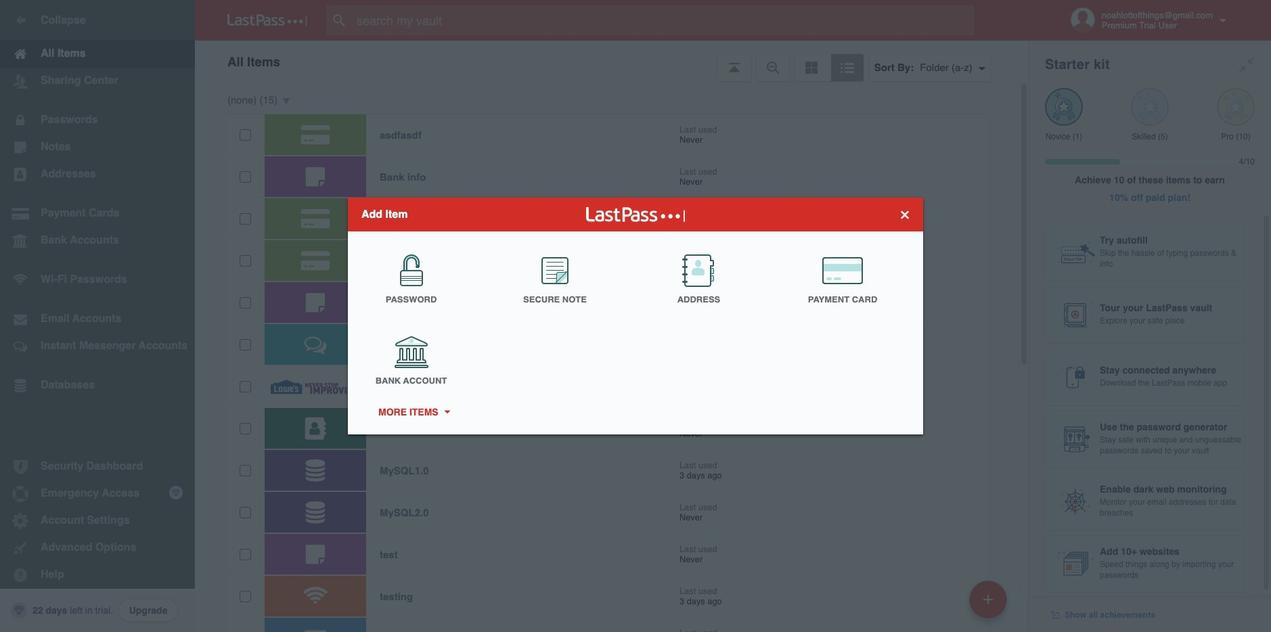 Task type: describe. For each thing, give the bounding box(es) containing it.
search my vault text field
[[326, 5, 1001, 35]]

lastpass image
[[227, 14, 307, 26]]

caret right image
[[442, 411, 452, 414]]

Search search field
[[326, 5, 1001, 35]]

new item navigation
[[965, 577, 1016, 632]]



Task type: locate. For each thing, give the bounding box(es) containing it.
vault options navigation
[[195, 41, 1029, 81]]

dialog
[[348, 198, 924, 435]]

new item image
[[984, 595, 993, 604]]

main navigation navigation
[[0, 0, 195, 632]]



Task type: vqa. For each thing, say whether or not it's contained in the screenshot.
New item icon at the right bottom
yes



